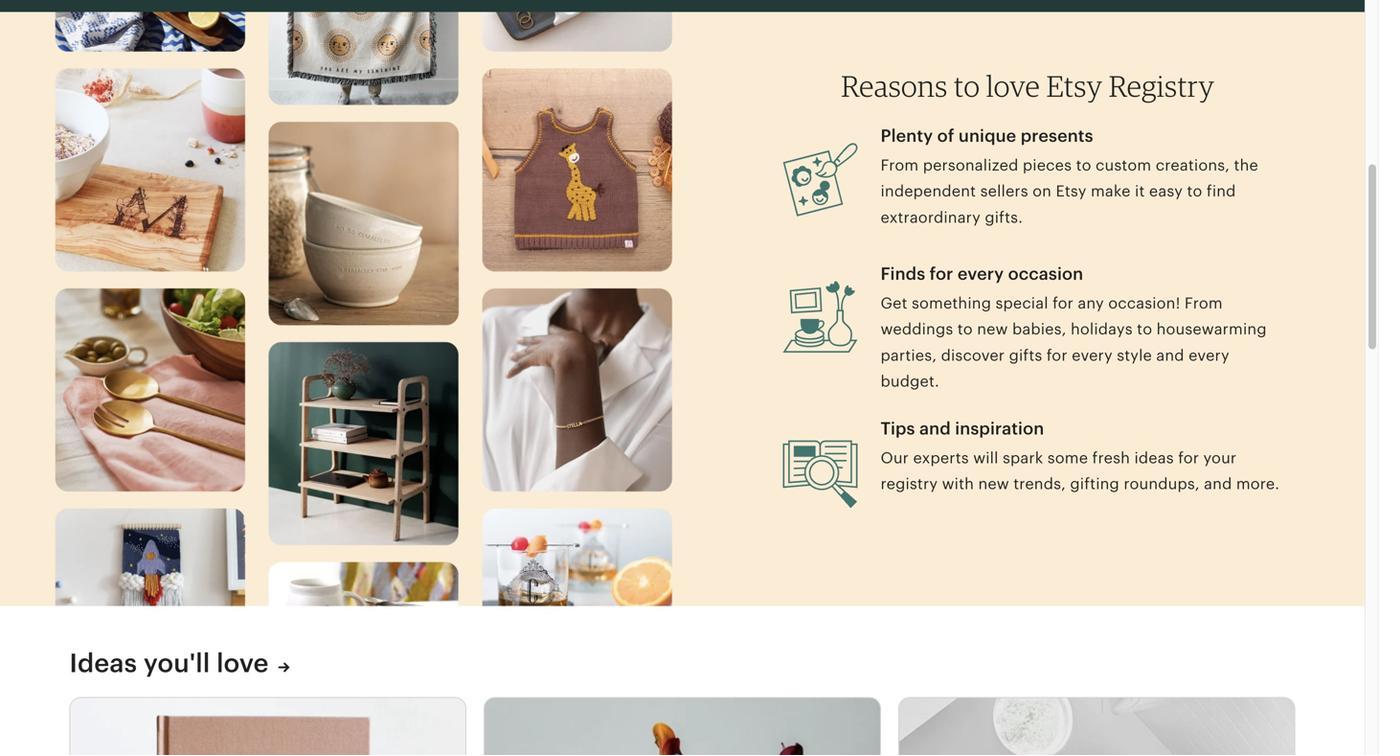 Task type: describe. For each thing, give the bounding box(es) containing it.
custom
[[1096, 157, 1152, 174]]

from inside get something special for any occasion! from weddings to new babies, holidays to housewarming parties, discover gifts for every style and every budget.
[[1185, 295, 1224, 312]]

budget.
[[881, 373, 940, 390]]

gifting
[[1071, 475, 1120, 493]]

housewarming
[[1157, 321, 1268, 338]]

new inside get something special for any occasion! from weddings to new babies, holidays to housewarming parties, discover gifts for every style and every budget.
[[978, 321, 1009, 338]]

and inside get something special for any occasion! from weddings to new babies, holidays to housewarming parties, discover gifts for every style and every budget.
[[1157, 347, 1185, 364]]

gifts.
[[985, 209, 1024, 226]]

ideas you'll love
[[69, 648, 269, 678]]

new inside our experts will spark some fresh ideas for your registry with new trends, gifting roundups, and more.
[[979, 475, 1010, 493]]

ideas
[[69, 648, 137, 678]]

registry
[[1110, 68, 1215, 103]]

tips and inspiration
[[881, 419, 1045, 438]]

of
[[938, 126, 955, 146]]

get
[[881, 295, 908, 312]]

unique
[[959, 126, 1017, 146]]

reasons to love etsy registry
[[842, 68, 1215, 103]]

with
[[943, 475, 975, 493]]

our
[[881, 449, 910, 467]]

to down occasion!
[[1138, 321, 1153, 338]]

trends,
[[1014, 475, 1067, 493]]

experts
[[914, 449, 970, 467]]

reasons
[[842, 68, 948, 103]]

to right pieces
[[1077, 157, 1092, 174]]

finds for every occasion
[[881, 264, 1084, 284]]

1 vertical spatial and
[[920, 419, 951, 438]]

from personalized pieces to custom creations, the independent sellers on etsy make it easy to find extraordinary gifts.
[[881, 157, 1259, 226]]

weddings
[[881, 321, 954, 338]]

easy
[[1150, 183, 1184, 200]]

plenty
[[881, 126, 934, 146]]

some
[[1048, 449, 1089, 467]]

plenty of unique presents
[[881, 126, 1094, 146]]

fresh
[[1093, 449, 1131, 467]]

holidays
[[1071, 321, 1133, 338]]

ideas you'll love link
[[69, 646, 290, 680]]

finds
[[881, 264, 926, 284]]

extraordinary
[[881, 209, 981, 226]]

occasion!
[[1109, 295, 1181, 312]]

something
[[912, 295, 992, 312]]

love for you'll
[[217, 648, 269, 678]]



Task type: vqa. For each thing, say whether or not it's contained in the screenshot.
gifting
yes



Task type: locate. For each thing, give the bounding box(es) containing it.
for inside our experts will spark some fresh ideas for your registry with new trends, gifting roundups, and more.
[[1179, 449, 1200, 467]]

gifts
[[1010, 347, 1043, 364]]

new down will
[[979, 475, 1010, 493]]

0 horizontal spatial and
[[920, 419, 951, 438]]

will
[[974, 449, 999, 467]]

pieces
[[1023, 157, 1073, 174]]

get something special for any occasion! from weddings to new babies, holidays to housewarming parties, discover gifts for every style and every budget.
[[881, 295, 1268, 390]]

and down your
[[1205, 475, 1233, 493]]

roundups,
[[1124, 475, 1201, 493]]

0 horizontal spatial love
[[217, 648, 269, 678]]

personalized
[[924, 157, 1019, 174]]

1 vertical spatial from
[[1185, 295, 1224, 312]]

discover
[[942, 347, 1005, 364]]

to
[[954, 68, 981, 103], [1077, 157, 1092, 174], [1188, 183, 1203, 200], [958, 321, 973, 338], [1138, 321, 1153, 338]]

your
[[1204, 449, 1237, 467]]

etsy
[[1047, 68, 1103, 103], [1057, 183, 1087, 200]]

presents
[[1021, 126, 1094, 146]]

etsy inside the from personalized pieces to custom creations, the independent sellers on etsy make it easy to find extraordinary gifts.
[[1057, 183, 1087, 200]]

inspiration
[[956, 419, 1045, 438]]

love
[[987, 68, 1041, 103], [217, 648, 269, 678]]

etsy right on
[[1057, 183, 1087, 200]]

and up experts
[[920, 419, 951, 438]]

etsy up presents
[[1047, 68, 1103, 103]]

2 vertical spatial and
[[1205, 475, 1233, 493]]

every up something on the right of page
[[958, 264, 1005, 284]]

1 horizontal spatial and
[[1157, 347, 1185, 364]]

babies,
[[1013, 321, 1067, 338]]

1 horizontal spatial from
[[1185, 295, 1224, 312]]

0 vertical spatial and
[[1157, 347, 1185, 364]]

for right gifts
[[1047, 347, 1068, 364]]

parties,
[[881, 347, 937, 364]]

1 horizontal spatial every
[[1072, 347, 1113, 364]]

tips
[[881, 419, 916, 438]]

find
[[1207, 183, 1237, 200]]

0 vertical spatial from
[[881, 157, 919, 174]]

independent
[[881, 183, 977, 200]]

to down "creations,"
[[1188, 183, 1203, 200]]

from inside the from personalized pieces to custom creations, the independent sellers on etsy make it easy to find extraordinary gifts.
[[881, 157, 919, 174]]

0 vertical spatial love
[[987, 68, 1041, 103]]

and inside our experts will spark some fresh ideas for your registry with new trends, gifting roundups, and more.
[[1205, 475, 1233, 493]]

creations,
[[1156, 157, 1231, 174]]

love right you'll
[[217, 648, 269, 678]]

you'll
[[144, 648, 210, 678]]

0 vertical spatial new
[[978, 321, 1009, 338]]

from
[[881, 157, 919, 174], [1185, 295, 1224, 312]]

style
[[1118, 347, 1153, 364]]

love up unique on the right
[[987, 68, 1041, 103]]

every down the housewarming
[[1189, 347, 1230, 364]]

from up the housewarming
[[1185, 295, 1224, 312]]

for left any
[[1053, 295, 1074, 312]]

special
[[996, 295, 1049, 312]]

from down plenty
[[881, 157, 919, 174]]

2 horizontal spatial and
[[1205, 475, 1233, 493]]

the
[[1235, 157, 1259, 174]]

occasion
[[1009, 264, 1084, 284]]

and right style
[[1157, 347, 1185, 364]]

our experts will spark some fresh ideas for your registry with new trends, gifting roundups, and more.
[[881, 449, 1280, 493]]

and
[[1157, 347, 1185, 364], [920, 419, 951, 438], [1205, 475, 1233, 493]]

to up discover
[[958, 321, 973, 338]]

for
[[930, 264, 954, 284], [1053, 295, 1074, 312], [1047, 347, 1068, 364], [1179, 449, 1200, 467]]

it
[[1136, 183, 1146, 200]]

for up something on the right of page
[[930, 264, 954, 284]]

sellers
[[981, 183, 1029, 200]]

for left your
[[1179, 449, 1200, 467]]

ideas
[[1135, 449, 1175, 467]]

new up discover
[[978, 321, 1009, 338]]

2 horizontal spatial every
[[1189, 347, 1230, 364]]

0 horizontal spatial from
[[881, 157, 919, 174]]

on
[[1033, 183, 1052, 200]]

registry
[[881, 475, 938, 493]]

new
[[978, 321, 1009, 338], [979, 475, 1010, 493]]

0 horizontal spatial every
[[958, 264, 1005, 284]]

make
[[1092, 183, 1131, 200]]

1 vertical spatial etsy
[[1057, 183, 1087, 200]]

every down holidays on the top of page
[[1072, 347, 1113, 364]]

any
[[1078, 295, 1105, 312]]

1 vertical spatial new
[[979, 475, 1010, 493]]

love for to
[[987, 68, 1041, 103]]

every
[[958, 264, 1005, 284], [1072, 347, 1113, 364], [1189, 347, 1230, 364]]

to up plenty of unique presents
[[954, 68, 981, 103]]

1 vertical spatial love
[[217, 648, 269, 678]]

spark
[[1003, 449, 1044, 467]]

1 horizontal spatial love
[[987, 68, 1041, 103]]

more.
[[1237, 475, 1280, 493]]

0 vertical spatial etsy
[[1047, 68, 1103, 103]]



